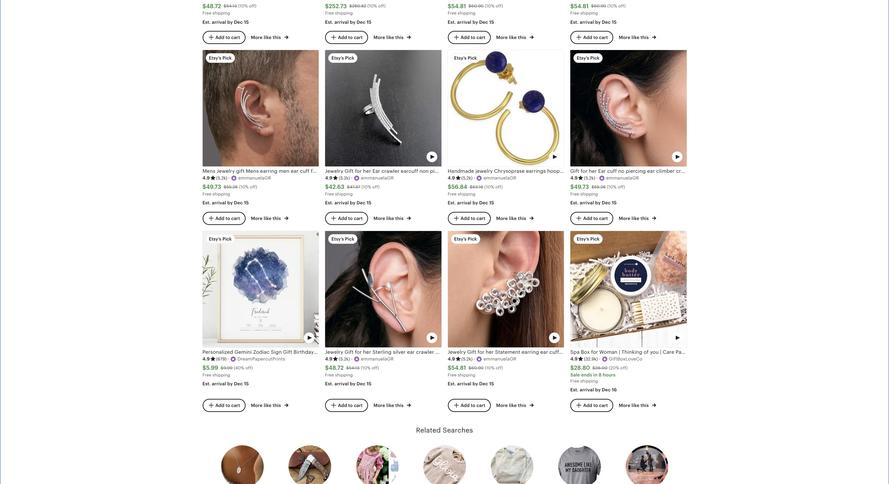 Task type: describe. For each thing, give the bounding box(es) containing it.
product video element for 28.80
[[571, 231, 687, 348]]

5.99
[[206, 365, 218, 372]]

product video element for 56.84
[[448, 50, 564, 167]]

jewelry gift for her sterling silver ear crawler earring elf ear cuff earring leaf ear climber hypoallergenic gift for women image
[[325, 231, 442, 348]]

searches
[[443, 427, 473, 435]]

shipping inside $ 42.63 $ 47.37 (10% off) free shipping
[[335, 192, 353, 197]]

hours
[[603, 373, 616, 378]]

49.73 for mens jewelry gift mens earring men ear cuff for men earring for men boyfriend gift for men gay lgbtq gift for him gift for men best holiday image
[[206, 184, 221, 191]]

4.9 for jewelry gift for her ear crawler earcuff non pierced ear cuff earring silver no piercing wrap pierceless earring handmade gift for women image on the top
[[325, 176, 333, 181]]

$ 28.80 $ 36.00 (20% off) sale ends in 8 hours free shipping
[[571, 365, 628, 384]]

jewelry gift for her statement earring ear cuff earring ear crawler earring ear climber earring earcuff bridal handmade gift for women image
[[448, 231, 564, 348]]

shipping inside $ 28.80 $ 36.00 (20% off) sale ends in 8 hours free shipping
[[581, 379, 599, 384]]

1 vertical spatial 48.72
[[329, 365, 344, 372]]

56.84
[[452, 184, 468, 191]]

est. arrival by dec 16
[[571, 388, 617, 393]]

shipping inside $ 56.84 $ 63.16 (10% off) free shipping
[[458, 192, 476, 197]]

(679)
[[216, 357, 227, 362]]

(5.2k) for 'handmade jewelry chrysoprase earrings hoop earrings turquoise earrings studs boho jewelry bohemian minimalist earrings handmade gift' image
[[462, 176, 473, 181]]

(40%
[[234, 366, 244, 371]]

her
[[719, 350, 728, 355]]

product video element for 48.72
[[325, 231, 442, 348]]

pick for 5.99
[[223, 237, 232, 242]]

free inside $ 252.73 $ 280.82 (10% off) free shipping
[[325, 11, 334, 16]]

252.73
[[329, 3, 347, 9]]

(32.9k)
[[585, 357, 598, 362]]

pick for 48.72
[[345, 237, 355, 242]]

pick for 42.63
[[345, 56, 355, 61]]

product video element for 54.81
[[448, 231, 564, 348]]

2 | from the left
[[661, 350, 662, 355]]

$ 49.73 $ 55.26 (10% off) free shipping for gift for her ear cuff no piercing ear climber crawler earcuff non pierced earcuff non pierced cuff handmade best holiday gifts jewelry gift image
[[571, 184, 626, 197]]

55.26 for mens jewelry gift mens earring men ear cuff for men earring for men boyfriend gift for men gay lgbtq gift for him gift for men best holiday image
[[227, 185, 238, 190]]

1 | from the left
[[619, 350, 621, 355]]

etsy's pick for 54.81
[[455, 237, 477, 242]]

jewelry gift for her ear crawler earcuff non pierced ear cuff earring silver no piercing wrap pierceless earring handmade gift for women image
[[325, 50, 442, 167]]

etsy's for 42.63
[[332, 56, 344, 61]]

etsy's for 48.72
[[332, 237, 344, 242]]

etsy's pick for 28.80
[[577, 237, 600, 242]]

etsy's pick for 49.73
[[577, 56, 600, 61]]

shipping inside $ 252.73 $ 280.82 (10% off) free shipping
[[335, 11, 353, 16]]

handmade jewelry chrysoprase earrings hoop earrings turquoise earrings studs boho jewelry bohemian minimalist earrings handmade gift image
[[448, 50, 564, 167]]

· for 54.81
[[474, 357, 475, 362]]

you
[[651, 350, 659, 355]]

free inside $ 56.84 $ 63.16 (10% off) free shipping
[[448, 192, 457, 197]]

$ 42.63 $ 47.37 (10% off) free shipping
[[325, 184, 380, 197]]

8
[[599, 373, 602, 378]]

off) inside $ 252.73 $ 280.82 (10% off) free shipping
[[379, 4, 386, 9]]

off) inside the "$ 5.99 $ 9.99 (40% off) free shipping"
[[246, 366, 253, 371]]

etsy's for 28.80
[[577, 237, 590, 242]]

free inside $ 28.80 $ 36.00 (20% off) sale ends in 8 hours free shipping
[[571, 379, 580, 384]]

gift for her ear cuff no piercing ear climber crawler earcuff non pierced earcuff non pierced cuff handmade best holiday gifts jewelry gift image
[[571, 50, 687, 167]]

· for 28.80
[[600, 357, 601, 362]]

(10% inside $ 252.73 $ 280.82 (10% off) free shipping
[[368, 4, 377, 9]]

in
[[594, 373, 598, 378]]

sale
[[571, 373, 581, 378]]

thinking
[[622, 350, 643, 355]]

· for 49.73
[[229, 176, 230, 181]]

spa
[[571, 350, 580, 355]]

47.37
[[350, 185, 361, 190]]

(10% inside $ 42.63 $ 47.37 (10% off) free shipping
[[362, 185, 371, 190]]

related
[[416, 427, 441, 435]]

product video element for 49.73
[[571, 50, 687, 167]]

· for 42.63
[[351, 176, 353, 181]]

personalized gemini zodiac sign gift birthday present for him her digital download print constellation room decor poster astrology wall art image
[[203, 231, 319, 348]]

box
[[581, 350, 590, 355]]

$ 49.73 $ 55.26 (10% off) free shipping for mens jewelry gift mens earring men ear cuff for men earring for men boyfriend gift for men gay lgbtq gift for him gift for men best holiday image
[[203, 184, 257, 197]]

mens jewelry gift mens earring men ear cuff for men earring for men boyfriend gift for men gay lgbtq gift for him gift for men best holiday image
[[203, 50, 319, 167]]

pick for 54.81
[[468, 237, 477, 242]]

$ 56.84 $ 63.16 (10% off) free shipping
[[448, 184, 503, 197]]

(20%
[[609, 366, 620, 371]]

4.9 for 'jewelry gift for her sterling silver ear crawler earring elf ear cuff earring leaf ear climber hypoallergenic gift for women' image
[[325, 357, 333, 362]]

gift
[[701, 350, 710, 355]]

$ 5.99 $ 9.99 (40% off) free shipping
[[203, 365, 253, 378]]

product video element for 5.99
[[203, 231, 319, 348]]



Task type: vqa. For each thing, say whether or not it's contained in the screenshot.
4th Silk blend kimono robe boheme, Gold plus size dressing gown woman, Honeymoon Lounge Wear, Luxury gift for mothers day, wife girlfriend mom image
no



Task type: locate. For each thing, give the bounding box(es) containing it.
cart
[[231, 35, 240, 40], [354, 35, 363, 40], [477, 35, 486, 40], [600, 35, 608, 40], [231, 216, 240, 221], [354, 216, 363, 221], [477, 216, 486, 221], [600, 216, 608, 221], [231, 403, 240, 408], [354, 403, 363, 408], [477, 403, 486, 408], [600, 403, 608, 408]]

woman
[[600, 350, 618, 355]]

· for 56.84
[[474, 176, 475, 181]]

etsy's pick for 5.99
[[209, 237, 232, 242]]

package
[[676, 350, 697, 355]]

(5.2k) for jewelry gift for her statement earring ear cuff earring ear crawler earring ear climber earring earcuff bridal handmade gift for women image
[[462, 357, 473, 362]]

this
[[273, 35, 281, 40], [396, 35, 404, 40], [518, 35, 527, 40], [641, 35, 649, 40], [273, 216, 281, 221], [396, 216, 404, 221], [518, 216, 527, 221], [641, 216, 649, 221], [273, 403, 281, 409], [396, 403, 404, 409], [518, 403, 527, 409], [641, 403, 649, 409]]

off) inside $ 42.63 $ 47.37 (10% off) free shipping
[[373, 185, 380, 190]]

etsy's for 56.84
[[455, 56, 467, 61]]

$
[[203, 3, 206, 9], [325, 3, 329, 9], [448, 3, 452, 9], [571, 3, 575, 9], [224, 4, 227, 9], [350, 4, 352, 9], [469, 4, 472, 9], [592, 4, 594, 9], [203, 184, 206, 191], [325, 184, 329, 191], [448, 184, 452, 191], [571, 184, 575, 191], [224, 185, 227, 190], [347, 185, 350, 190], [470, 185, 473, 190], [592, 185, 595, 190], [203, 365, 206, 372], [325, 365, 329, 372], [448, 365, 452, 372], [571, 365, 575, 372], [221, 366, 224, 371], [347, 366, 349, 371], [469, 366, 472, 371], [593, 366, 596, 371]]

product video element
[[325, 50, 442, 167], [448, 50, 564, 167], [571, 50, 687, 167], [203, 231, 319, 348], [325, 231, 442, 348], [448, 231, 564, 348], [571, 231, 687, 348]]

1 $ 49.73 $ 55.26 (10% off) free shipping from the left
[[203, 184, 257, 197]]

(5.2k) for 'jewelry gift for her sterling silver ear crawler earring elf ear cuff earring leaf ear climber hypoallergenic gift for women' image
[[339, 357, 350, 362]]

1 for from the left
[[592, 350, 599, 355]]

2 49.73 from the left
[[575, 184, 590, 191]]

|
[[619, 350, 621, 355], [661, 350, 662, 355], [698, 350, 699, 355]]

off) inside $ 28.80 $ 36.00 (20% off) sale ends in 8 hours free shipping
[[621, 366, 628, 371]]

2 for from the left
[[711, 350, 718, 355]]

28.80
[[575, 365, 591, 372]]

etsy's for 49.73
[[577, 56, 590, 61]]

0 horizontal spatial 55.26
[[227, 185, 238, 190]]

2 horizontal spatial |
[[698, 350, 699, 355]]

add
[[216, 35, 225, 40], [338, 35, 347, 40], [461, 35, 470, 40], [584, 35, 593, 40], [216, 216, 225, 221], [338, 216, 347, 221], [461, 216, 470, 221], [584, 216, 593, 221], [216, 403, 225, 408], [338, 403, 347, 408], [461, 403, 470, 408], [584, 403, 593, 408]]

etsy's
[[209, 56, 222, 61], [332, 56, 344, 61], [455, 56, 467, 61], [577, 56, 590, 61], [209, 237, 222, 242], [332, 237, 344, 242], [455, 237, 467, 242], [577, 237, 590, 242]]

15
[[244, 19, 249, 25], [367, 19, 372, 25], [490, 19, 495, 25], [612, 19, 617, 25], [244, 201, 249, 206], [367, 201, 372, 206], [490, 201, 495, 206], [612, 201, 617, 206], [244, 382, 249, 387], [367, 382, 372, 387], [490, 382, 495, 387]]

spa box for woman | thinking of you | care package | gift for her image
[[571, 231, 687, 348]]

pick for 28.80
[[591, 237, 600, 242]]

dec
[[234, 19, 243, 25], [357, 19, 366, 25], [480, 19, 489, 25], [602, 19, 611, 25], [234, 201, 243, 206], [357, 201, 366, 206], [480, 201, 489, 206], [602, 201, 611, 206], [234, 382, 243, 387], [357, 382, 366, 387], [480, 382, 489, 387], [602, 388, 611, 393]]

1 horizontal spatial 48.72
[[329, 365, 344, 372]]

by
[[228, 19, 233, 25], [350, 19, 356, 25], [473, 19, 479, 25], [596, 19, 601, 25], [228, 201, 233, 206], [350, 201, 356, 206], [473, 201, 479, 206], [596, 201, 601, 206], [228, 382, 233, 387], [350, 382, 356, 387], [473, 382, 479, 387], [596, 388, 601, 393]]

shipping inside the "$ 5.99 $ 9.99 (40% off) free shipping"
[[213, 373, 230, 378]]

55.26 for gift for her ear cuff no piercing ear climber crawler earcuff non pierced earcuff non pierced cuff handmade best holiday gifts jewelry gift image
[[595, 185, 606, 190]]

0 horizontal spatial for
[[592, 350, 599, 355]]

0 horizontal spatial |
[[619, 350, 621, 355]]

for up (32.9k)
[[592, 350, 599, 355]]

1 horizontal spatial 54.13
[[349, 366, 360, 371]]

49.73 for gift for her ear cuff no piercing ear climber crawler earcuff non pierced earcuff non pierced cuff handmade best holiday gifts jewelry gift image
[[575, 184, 590, 191]]

1 49.73 from the left
[[206, 184, 221, 191]]

ends
[[582, 373, 593, 378]]

product video element for 42.63
[[325, 50, 442, 167]]

for left her at the bottom right of the page
[[711, 350, 718, 355]]

| left gift
[[698, 350, 699, 355]]

·
[[229, 176, 230, 181], [351, 176, 353, 181], [474, 176, 475, 181], [597, 176, 598, 181], [228, 357, 229, 362], [351, 357, 353, 362], [474, 357, 475, 362], [600, 357, 601, 362]]

etsy's for 54.81
[[455, 237, 467, 242]]

4.9 for jewelry gift for her statement earring ear cuff earring ear crawler earring ear climber earring earcuff bridal handmade gift for women image
[[448, 357, 455, 362]]

$ 54.81 $ 60.90 (10% off) free shipping
[[448, 3, 504, 16], [571, 3, 626, 16], [448, 365, 504, 378]]

0 horizontal spatial 49.73
[[206, 184, 221, 191]]

pick for 49.73
[[591, 56, 600, 61]]

· for 48.72
[[351, 357, 353, 362]]

(5.2k) for mens jewelry gift mens earring men ear cuff for men earring for men boyfriend gift for men gay lgbtq gift for him gift for men best holiday image
[[216, 176, 228, 181]]

etsy's pick for 42.63
[[332, 56, 355, 61]]

60.90
[[472, 4, 484, 9], [594, 4, 607, 9], [472, 366, 484, 371]]

0 horizontal spatial $ 49.73 $ 55.26 (10% off) free shipping
[[203, 184, 257, 197]]

shipping
[[213, 11, 230, 16], [335, 11, 353, 16], [458, 11, 476, 16], [581, 11, 599, 16], [213, 192, 230, 197], [335, 192, 353, 197], [458, 192, 476, 197], [581, 192, 599, 197], [213, 373, 230, 378], [335, 373, 353, 378], [458, 373, 476, 378], [581, 379, 599, 384]]

1 horizontal spatial |
[[661, 350, 662, 355]]

spa box for woman | thinking of you | care package | gift for her
[[571, 350, 728, 355]]

more like this link
[[251, 33, 289, 41], [374, 33, 412, 41], [497, 33, 534, 41], [619, 33, 657, 41], [251, 215, 289, 222], [374, 215, 412, 222], [497, 215, 534, 222], [619, 215, 657, 222], [251, 402, 289, 409], [374, 402, 412, 409], [497, 402, 534, 409], [619, 402, 657, 409]]

3 | from the left
[[698, 350, 699, 355]]

free inside $ 42.63 $ 47.37 (10% off) free shipping
[[325, 192, 334, 197]]

4.9 for mens jewelry gift mens earring men ear cuff for men earring for men boyfriend gift for men gay lgbtq gift for him gift for men best holiday image
[[203, 176, 210, 181]]

280.82
[[352, 4, 367, 9]]

49.73
[[206, 184, 221, 191], [575, 184, 590, 191]]

54.13
[[227, 4, 237, 9], [349, 366, 360, 371]]

free
[[203, 11, 211, 16], [325, 11, 334, 16], [448, 11, 457, 16], [571, 11, 580, 16], [203, 192, 211, 197], [325, 192, 334, 197], [448, 192, 457, 197], [571, 192, 580, 197], [203, 373, 211, 378], [325, 373, 334, 378], [448, 373, 457, 378], [571, 379, 580, 384]]

pick
[[223, 56, 232, 61], [345, 56, 355, 61], [468, 56, 477, 61], [591, 56, 600, 61], [223, 237, 232, 242], [345, 237, 355, 242], [468, 237, 477, 242], [591, 237, 600, 242]]

(5.2k) for jewelry gift for her ear crawler earcuff non pierced ear cuff earring silver no piercing wrap pierceless earring handmade gift for women image on the top
[[339, 176, 350, 181]]

1 horizontal spatial 55.26
[[595, 185, 606, 190]]

(5.2k) for gift for her ear cuff no piercing ear climber crawler earcuff non pierced earcuff non pierced cuff handmade best holiday gifts jewelry gift image
[[585, 176, 596, 181]]

1 vertical spatial $ 48.72 $ 54.13 (10% off) free shipping
[[325, 365, 379, 378]]

4.9 for 'handmade jewelry chrysoprase earrings hoop earrings turquoise earrings studs boho jewelry bohemian minimalist earrings handmade gift' image
[[448, 176, 455, 181]]

54.81
[[452, 3, 466, 9], [575, 3, 589, 9], [452, 365, 466, 372]]

0 vertical spatial $ 48.72 $ 54.13 (10% off) free shipping
[[203, 3, 257, 16]]

36.00
[[596, 366, 608, 371]]

to
[[226, 35, 230, 40], [348, 35, 353, 40], [471, 35, 476, 40], [594, 35, 599, 40], [226, 216, 230, 221], [348, 216, 353, 221], [471, 216, 476, 221], [594, 216, 599, 221], [226, 403, 230, 408], [348, 403, 353, 408], [471, 403, 476, 408], [594, 403, 599, 408]]

1 horizontal spatial $ 48.72 $ 54.13 (10% off) free shipping
[[325, 365, 379, 378]]

of
[[644, 350, 649, 355]]

4.9 for gift for her ear cuff no piercing ear climber crawler earcuff non pierced earcuff non pierced cuff handmade best holiday gifts jewelry gift image
[[571, 176, 578, 181]]

1 vertical spatial 54.13
[[349, 366, 360, 371]]

pick for 56.84
[[468, 56, 477, 61]]

$ 49.73 $ 55.26 (10% off) free shipping
[[203, 184, 257, 197], [571, 184, 626, 197]]

55.26
[[227, 185, 238, 190], [595, 185, 606, 190]]

$ 48.72 $ 54.13 (10% off) free shipping
[[203, 3, 257, 16], [325, 365, 379, 378]]

4.9 for spa box for woman | thinking of you | care package | gift for her image
[[571, 357, 578, 362]]

$ 252.73 $ 280.82 (10% off) free shipping
[[325, 3, 386, 16]]

(10% inside $ 56.84 $ 63.16 (10% off) free shipping
[[485, 185, 495, 190]]

0 vertical spatial 54.13
[[227, 4, 237, 9]]

off) inside $ 56.84 $ 63.16 (10% off) free shipping
[[496, 185, 503, 190]]

1 horizontal spatial 49.73
[[575, 184, 590, 191]]

etsy's for 5.99
[[209, 237, 222, 242]]

more
[[251, 35, 263, 40], [374, 35, 386, 40], [497, 35, 508, 40], [619, 35, 631, 40], [251, 216, 263, 221], [374, 216, 386, 221], [497, 216, 508, 221], [619, 216, 631, 221], [251, 403, 263, 409], [374, 403, 386, 409], [497, 403, 508, 409], [619, 403, 631, 409]]

1 horizontal spatial for
[[711, 350, 718, 355]]

for
[[592, 350, 599, 355], [711, 350, 718, 355]]

off)
[[249, 4, 257, 9], [379, 4, 386, 9], [496, 4, 504, 9], [619, 4, 626, 9], [250, 185, 257, 190], [373, 185, 380, 190], [496, 185, 503, 190], [618, 185, 626, 190], [246, 366, 253, 371], [372, 366, 379, 371], [496, 366, 504, 371], [621, 366, 628, 371]]

(5.2k)
[[216, 176, 228, 181], [339, 176, 350, 181], [462, 176, 473, 181], [585, 176, 596, 181], [339, 357, 350, 362], [462, 357, 473, 362]]

4.9 for personalized gemini zodiac sign gift birthday present for him her digital download print constellation room decor poster astrology wall art image
[[203, 357, 210, 362]]

est.
[[203, 19, 211, 25], [325, 19, 334, 25], [448, 19, 456, 25], [571, 19, 579, 25], [203, 201, 211, 206], [325, 201, 334, 206], [448, 201, 456, 206], [571, 201, 579, 206], [203, 382, 211, 387], [325, 382, 334, 387], [448, 382, 456, 387], [571, 388, 579, 393]]

48.72
[[206, 3, 221, 9], [329, 365, 344, 372]]

care
[[664, 350, 675, 355]]

2 $ 49.73 $ 55.26 (10% off) free shipping from the left
[[571, 184, 626, 197]]

0 horizontal spatial 54.13
[[227, 4, 237, 9]]

etsy's pick for 48.72
[[332, 237, 355, 242]]

4.9
[[203, 176, 210, 181], [325, 176, 333, 181], [448, 176, 455, 181], [571, 176, 578, 181], [203, 357, 210, 362], [325, 357, 333, 362], [448, 357, 455, 362], [571, 357, 578, 362]]

0 vertical spatial 48.72
[[206, 3, 221, 9]]

related searches
[[416, 427, 473, 435]]

| right woman
[[619, 350, 621, 355]]

42.63
[[329, 184, 345, 191]]

like
[[264, 35, 272, 40], [387, 35, 395, 40], [509, 35, 517, 40], [632, 35, 640, 40], [264, 216, 272, 221], [387, 216, 395, 221], [509, 216, 517, 221], [632, 216, 640, 221], [264, 403, 272, 409], [387, 403, 395, 409], [509, 403, 517, 409], [632, 403, 640, 409]]

1 55.26 from the left
[[227, 185, 238, 190]]

· for 5.99
[[228, 357, 229, 362]]

63.16
[[473, 185, 484, 190]]

arrival
[[212, 19, 226, 25], [335, 19, 349, 25], [458, 19, 472, 25], [580, 19, 595, 25], [212, 201, 226, 206], [335, 201, 349, 206], [458, 201, 472, 206], [580, 201, 595, 206], [212, 382, 226, 387], [335, 382, 349, 387], [458, 382, 472, 387], [580, 388, 595, 393]]

0 horizontal spatial $ 48.72 $ 54.13 (10% off) free shipping
[[203, 3, 257, 16]]

(10%
[[238, 4, 248, 9], [368, 4, 377, 9], [485, 4, 495, 9], [608, 4, 618, 9], [239, 185, 249, 190], [362, 185, 371, 190], [485, 185, 495, 190], [607, 185, 617, 190], [361, 366, 371, 371], [485, 366, 495, 371]]

| right the you on the right bottom
[[661, 350, 662, 355]]

add to cart button
[[203, 31, 246, 44], [325, 31, 368, 44], [448, 31, 491, 44], [571, 31, 614, 44], [203, 212, 246, 225], [325, 212, 368, 225], [448, 212, 491, 225], [571, 212, 614, 225], [203, 399, 246, 412], [325, 399, 368, 412], [448, 399, 491, 412], [571, 399, 614, 412]]

0 horizontal spatial 48.72
[[206, 3, 221, 9]]

more like this
[[251, 35, 282, 40], [374, 35, 405, 40], [497, 35, 528, 40], [619, 35, 651, 40], [251, 216, 282, 221], [374, 216, 405, 221], [497, 216, 528, 221], [619, 216, 651, 221], [251, 403, 282, 409], [374, 403, 405, 409], [497, 403, 528, 409], [619, 403, 651, 409]]

2 55.26 from the left
[[595, 185, 606, 190]]

etsy's pick
[[209, 56, 232, 61], [332, 56, 355, 61], [455, 56, 477, 61], [577, 56, 600, 61], [209, 237, 232, 242], [332, 237, 355, 242], [455, 237, 477, 242], [577, 237, 600, 242]]

free inside the "$ 5.99 $ 9.99 (40% off) free shipping"
[[203, 373, 211, 378]]

16
[[612, 388, 617, 393]]

9.99
[[224, 366, 233, 371]]

1 horizontal spatial $ 49.73 $ 55.26 (10% off) free shipping
[[571, 184, 626, 197]]

etsy's pick for 56.84
[[455, 56, 477, 61]]

est. arrival by dec 15
[[203, 19, 249, 25], [325, 19, 372, 25], [448, 19, 495, 25], [571, 19, 617, 25], [203, 201, 249, 206], [325, 201, 372, 206], [448, 201, 495, 206], [571, 201, 617, 206], [203, 382, 249, 387], [325, 382, 372, 387], [448, 382, 495, 387]]

add to cart
[[216, 35, 240, 40], [338, 35, 363, 40], [461, 35, 486, 40], [584, 35, 608, 40], [216, 216, 240, 221], [338, 216, 363, 221], [461, 216, 486, 221], [584, 216, 608, 221], [216, 403, 240, 408], [338, 403, 363, 408], [461, 403, 486, 408], [584, 403, 608, 408]]



